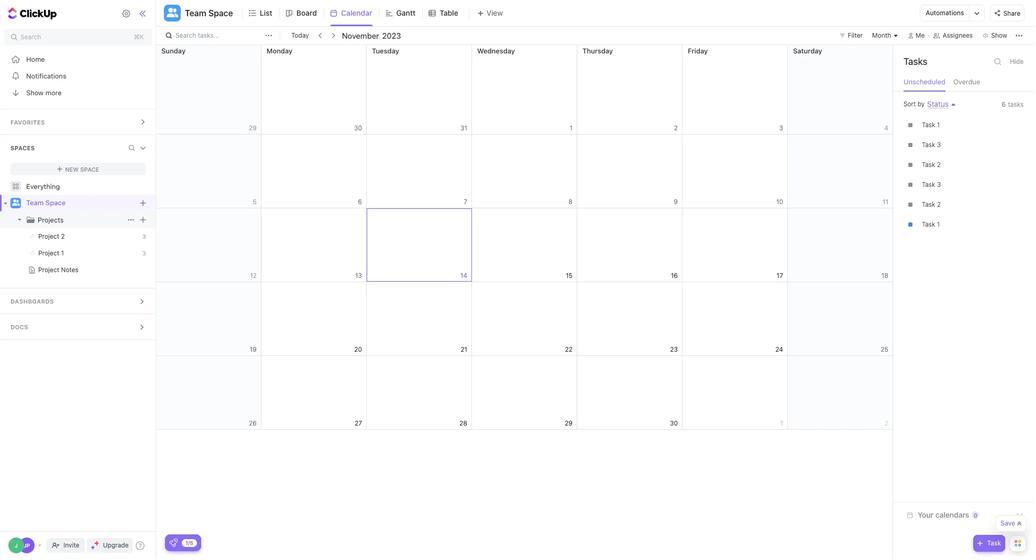 Task type: describe. For each thing, give the bounding box(es) containing it.
5
[[253, 198, 257, 206]]

row containing 19
[[156, 283, 894, 356]]

table link
[[440, 0, 463, 26]]

20
[[354, 346, 362, 354]]

view
[[487, 8, 503, 17]]

board link
[[297, 0, 321, 26]]

gantt link
[[397, 0, 420, 26]]

team space link
[[26, 195, 137, 212]]

everything link
[[0, 178, 156, 195]]

spaces
[[10, 145, 35, 151]]

‎task 1
[[923, 121, 940, 129]]

docs
[[10, 324, 28, 331]]

more
[[45, 88, 62, 97]]

12
[[250, 272, 257, 280]]

9
[[674, 198, 678, 206]]

space for team space button
[[209, 8, 233, 18]]

status button
[[925, 100, 949, 109]]

1 for project 1
[[61, 250, 64, 257]]

2 for ‎task 2
[[938, 201, 941, 209]]

18
[[882, 272, 889, 280]]

upgrade
[[103, 542, 129, 550]]

your
[[918, 511, 934, 520]]

new
[[65, 166, 79, 173]]

friday
[[688, 47, 708, 55]]

27
[[355, 420, 362, 427]]

row containing 29
[[156, 45, 894, 135]]

project 2
[[38, 233, 65, 241]]

everything
[[26, 182, 60, 191]]

⌘k
[[134, 33, 144, 41]]

save
[[1001, 520, 1016, 528]]

by
[[918, 100, 925, 108]]

automations button
[[921, 5, 970, 21]]

15
[[566, 272, 573, 280]]

8
[[569, 198, 573, 206]]

2 task 3 from the top
[[923, 181, 941, 189]]

‎task for ‎task 2
[[923, 201, 936, 209]]

project 1 link
[[0, 245, 135, 262]]

status
[[928, 100, 949, 109]]

month button
[[870, 29, 903, 42]]

board
[[297, 8, 317, 17]]

sparkle svg 1 image
[[94, 541, 99, 547]]

today
[[291, 31, 309, 39]]

19
[[250, 346, 257, 354]]

j
[[15, 543, 18, 549]]

1 dropdown menu image from the top
[[140, 200, 147, 207]]

onboarding checklist button element
[[169, 539, 178, 548]]

2 projects link from the left
[[38, 212, 125, 229]]

team for team space button
[[185, 8, 206, 18]]

assignees button
[[930, 29, 978, 42]]

show more
[[26, 88, 62, 97]]

home link
[[0, 51, 156, 68]]

list
[[260, 8, 272, 17]]

1/5
[[186, 540, 193, 546]]

sidebar navigation
[[0, 0, 158, 560]]

unscheduled
[[904, 78, 946, 86]]

23
[[671, 346, 678, 354]]

space for team space link
[[45, 199, 66, 207]]

project for project notes
[[38, 266, 59, 274]]

filter button
[[836, 29, 868, 42]]

4
[[885, 124, 889, 132]]

saturday
[[794, 47, 823, 55]]

task 2
[[923, 161, 941, 169]]

task 1
[[923, 221, 940, 229]]

0 vertical spatial 29
[[249, 124, 257, 132]]

new space
[[65, 166, 99, 173]]

dashboards
[[10, 298, 54, 305]]

monday
[[267, 47, 293, 55]]

your calendars 0
[[918, 511, 978, 520]]

1 for task 1
[[938, 221, 940, 229]]

31
[[461, 124, 468, 132]]

notes
[[61, 266, 79, 274]]

sort
[[904, 100, 917, 108]]

2 for task 2
[[938, 161, 941, 169]]

list link
[[260, 0, 277, 26]]

invite
[[63, 542, 79, 550]]

sunday
[[161, 47, 186, 55]]

calendar link
[[341, 0, 377, 26]]

17
[[777, 272, 784, 280]]

filter
[[848, 31, 863, 39]]

user group image
[[12, 200, 20, 206]]

team space for team space button
[[185, 8, 233, 18]]

21
[[461, 346, 468, 354]]

me button
[[905, 29, 930, 42]]

26
[[249, 420, 257, 427]]

calendars
[[936, 511, 970, 520]]

team space for team space link
[[26, 199, 66, 207]]

team for team space link
[[26, 199, 44, 207]]

show for show more
[[26, 88, 44, 97]]

upgrade link
[[87, 539, 133, 554]]



Task type: locate. For each thing, give the bounding box(es) containing it.
0 horizontal spatial team
[[26, 199, 44, 207]]

1 vertical spatial team
[[26, 199, 44, 207]]

calendar
[[341, 8, 372, 17]]

1 horizontal spatial 29
[[565, 420, 573, 427]]

30
[[354, 124, 362, 132], [670, 420, 678, 427]]

task
[[923, 141, 936, 149], [923, 161, 936, 169], [923, 181, 936, 189], [923, 221, 936, 229], [988, 540, 1002, 548]]

1 project from the top
[[38, 233, 59, 241]]

team inside button
[[185, 8, 206, 18]]

0 horizontal spatial 30
[[354, 124, 362, 132]]

5 row from the top
[[156, 356, 894, 430]]

space right new
[[80, 166, 99, 173]]

4 row from the top
[[156, 283, 894, 356]]

project down 'project 1'
[[38, 266, 59, 274]]

assignees
[[943, 31, 973, 39]]

2 vertical spatial project
[[38, 266, 59, 274]]

0 horizontal spatial team space
[[26, 199, 66, 207]]

tasks
[[1009, 101, 1024, 109]]

tuesday
[[372, 47, 399, 55]]

1 vertical spatial project
[[38, 250, 59, 257]]

0 vertical spatial team space
[[185, 8, 233, 18]]

‎task for ‎task 1
[[923, 121, 936, 129]]

notifications link
[[0, 68, 156, 84]]

sparkle svg 2 image
[[91, 546, 95, 550]]

favorites
[[10, 119, 45, 126]]

6 tasks
[[1002, 101, 1024, 109]]

3 project from the top
[[38, 266, 59, 274]]

hide button
[[1007, 56, 1027, 68]]

team down everything
[[26, 199, 44, 207]]

6
[[1002, 101, 1007, 109], [358, 198, 362, 206]]

project 2 link
[[0, 229, 135, 245]]

6 for 6
[[358, 198, 362, 206]]

team space button
[[181, 2, 233, 25]]

1 vertical spatial ‎task
[[923, 201, 936, 209]]

projects link down everything link
[[38, 212, 125, 229]]

team space up tasks...
[[185, 8, 233, 18]]

space inside button
[[209, 8, 233, 18]]

‎task 2
[[923, 201, 941, 209]]

team inside sidebar navigation
[[26, 199, 44, 207]]

project for project 1
[[38, 250, 59, 257]]

0
[[974, 512, 978, 519]]

24
[[776, 346, 784, 354]]

‎task
[[923, 121, 936, 129], [923, 201, 936, 209]]

team up search tasks...
[[185, 8, 206, 18]]

22
[[565, 346, 573, 354]]

0 vertical spatial team
[[185, 8, 206, 18]]

projects
[[38, 216, 64, 224]]

1 vertical spatial dropdown menu image
[[140, 217, 147, 223]]

0 vertical spatial ‎task
[[923, 121, 936, 129]]

search up home on the left top
[[20, 33, 41, 41]]

1 for ‎task 1
[[938, 121, 940, 129]]

0 horizontal spatial 6
[[358, 198, 362, 206]]

2 row from the top
[[156, 135, 894, 209]]

1 row from the top
[[156, 45, 894, 135]]

1 vertical spatial show
[[26, 88, 44, 97]]

team space inside button
[[185, 8, 233, 18]]

space up projects
[[45, 199, 66, 207]]

13
[[355, 272, 362, 280]]

task 3 down task 2
[[923, 181, 941, 189]]

dropdown menu image
[[140, 200, 147, 207], [140, 217, 147, 223]]

7
[[464, 198, 468, 206]]

0 vertical spatial show
[[992, 31, 1008, 39]]

11
[[883, 198, 889, 206]]

1 projects link from the left
[[1, 212, 125, 229]]

task 3
[[923, 141, 941, 149], [923, 181, 941, 189]]

1 horizontal spatial team space
[[185, 8, 233, 18]]

project notes
[[38, 266, 79, 274]]

2
[[674, 124, 678, 132], [938, 161, 941, 169], [938, 201, 941, 209], [61, 233, 65, 241], [885, 420, 889, 427]]

2 vertical spatial space
[[45, 199, 66, 207]]

today button
[[289, 30, 311, 41]]

projects link
[[1, 212, 125, 229], [38, 212, 125, 229]]

2 dropdown menu image from the top
[[140, 217, 147, 223]]

1 vertical spatial 29
[[565, 420, 573, 427]]

project down project 2
[[38, 250, 59, 257]]

‎task down by
[[923, 121, 936, 129]]

1 horizontal spatial space
[[80, 166, 99, 173]]

sidebar settings image
[[122, 9, 131, 18]]

row containing 26
[[156, 356, 894, 430]]

1 vertical spatial space
[[80, 166, 99, 173]]

grid containing sunday
[[156, 45, 894, 560]]

show for show
[[992, 31, 1008, 39]]

project for project 2
[[38, 233, 59, 241]]

1 vertical spatial task 3
[[923, 181, 941, 189]]

1 horizontal spatial 30
[[670, 420, 678, 427]]

search inside sidebar navigation
[[20, 33, 41, 41]]

1 task 3 from the top
[[923, 141, 941, 149]]

0 horizontal spatial space
[[45, 199, 66, 207]]

november
[[342, 31, 379, 40]]

0 horizontal spatial show
[[26, 88, 44, 97]]

2 project from the top
[[38, 250, 59, 257]]

0 horizontal spatial search
[[20, 33, 41, 41]]

me
[[916, 31, 925, 39]]

space
[[209, 8, 233, 18], [80, 166, 99, 173], [45, 199, 66, 207]]

search for search tasks...
[[176, 31, 196, 39]]

show down share button
[[992, 31, 1008, 39]]

row
[[156, 45, 894, 135], [156, 135, 894, 209], [156, 209, 894, 283], [156, 283, 894, 356], [156, 356, 894, 430]]

1 horizontal spatial show
[[992, 31, 1008, 39]]

0 vertical spatial dropdown menu image
[[140, 200, 147, 207]]

month
[[873, 31, 892, 39]]

tasks...
[[198, 31, 219, 39]]

1 horizontal spatial search
[[176, 31, 196, 39]]

‎task up task 1
[[923, 201, 936, 209]]

projects link up project 2
[[1, 212, 125, 229]]

grid
[[156, 45, 894, 560]]

onboarding checklist button image
[[169, 539, 178, 548]]

show inside sidebar navigation
[[26, 88, 44, 97]]

show
[[992, 31, 1008, 39], [26, 88, 44, 97]]

task 3 up task 2
[[923, 141, 941, 149]]

wednesday
[[478, 47, 515, 55]]

team space inside sidebar navigation
[[26, 199, 66, 207]]

show inside dropdown button
[[992, 31, 1008, 39]]

Search tasks... text field
[[176, 28, 263, 43]]

1 horizontal spatial team
[[185, 8, 206, 18]]

2 inside sidebar navigation
[[61, 233, 65, 241]]

29
[[249, 124, 257, 132], [565, 420, 573, 427]]

2 horizontal spatial space
[[209, 8, 233, 18]]

project down projects
[[38, 233, 59, 241]]

search up sunday
[[176, 31, 196, 39]]

1 horizontal spatial 6
[[1002, 101, 1007, 109]]

1 ‎task from the top
[[923, 121, 936, 129]]

0 horizontal spatial 29
[[249, 124, 257, 132]]

0 vertical spatial 30
[[354, 124, 362, 132]]

0 vertical spatial 6
[[1002, 101, 1007, 109]]

1 vertical spatial team space
[[26, 199, 66, 207]]

1 vertical spatial 30
[[670, 420, 678, 427]]

favorites button
[[0, 110, 156, 135]]

2 ‎task from the top
[[923, 201, 936, 209]]

2023
[[382, 31, 401, 40]]

3
[[780, 124, 784, 132], [938, 141, 941, 149], [938, 181, 941, 189], [142, 233, 146, 240], [142, 250, 146, 257]]

team
[[185, 8, 206, 18], [26, 199, 44, 207]]

6 inside row
[[358, 198, 362, 206]]

jp
[[23, 543, 30, 549]]

10
[[777, 198, 784, 206]]

show button
[[980, 29, 1011, 42]]

team space down everything
[[26, 199, 66, 207]]

row containing 12
[[156, 209, 894, 283]]

home
[[26, 55, 45, 63]]

25
[[881, 346, 889, 354]]

0 vertical spatial space
[[209, 8, 233, 18]]

view button
[[469, 7, 506, 20]]

2 for project 2
[[61, 233, 65, 241]]

november 2023
[[342, 31, 401, 40]]

show left more
[[26, 88, 44, 97]]

0 vertical spatial task 3
[[923, 141, 941, 149]]

0 vertical spatial project
[[38, 233, 59, 241]]

user group image
[[167, 8, 178, 17]]

14
[[461, 272, 468, 280]]

project 1
[[38, 250, 64, 257]]

automations
[[926, 9, 965, 17]]

3 row from the top
[[156, 209, 894, 283]]

table
[[440, 8, 459, 17]]

3 inside row
[[780, 124, 784, 132]]

overdue
[[954, 78, 981, 86]]

hide
[[1011, 58, 1024, 66]]

search tasks...
[[176, 31, 219, 39]]

search
[[176, 31, 196, 39], [20, 33, 41, 41]]

row containing 5
[[156, 135, 894, 209]]

project
[[38, 233, 59, 241], [38, 250, 59, 257], [38, 266, 59, 274]]

project notes link
[[0, 262, 135, 279]]

notifications
[[26, 72, 66, 80]]

tasks
[[904, 56, 928, 67]]

6 for 6 tasks
[[1002, 101, 1007, 109]]

1 vertical spatial 6
[[358, 198, 362, 206]]

1 inside sidebar navigation
[[61, 250, 64, 257]]

gantt
[[397, 8, 416, 17]]

share button
[[991, 5, 1025, 21]]

search for search
[[20, 33, 41, 41]]

space up search tasks... text field
[[209, 8, 233, 18]]

thursday
[[583, 47, 613, 55]]

28
[[460, 420, 468, 427]]



Task type: vqa. For each thing, say whether or not it's contained in the screenshot.
1
yes



